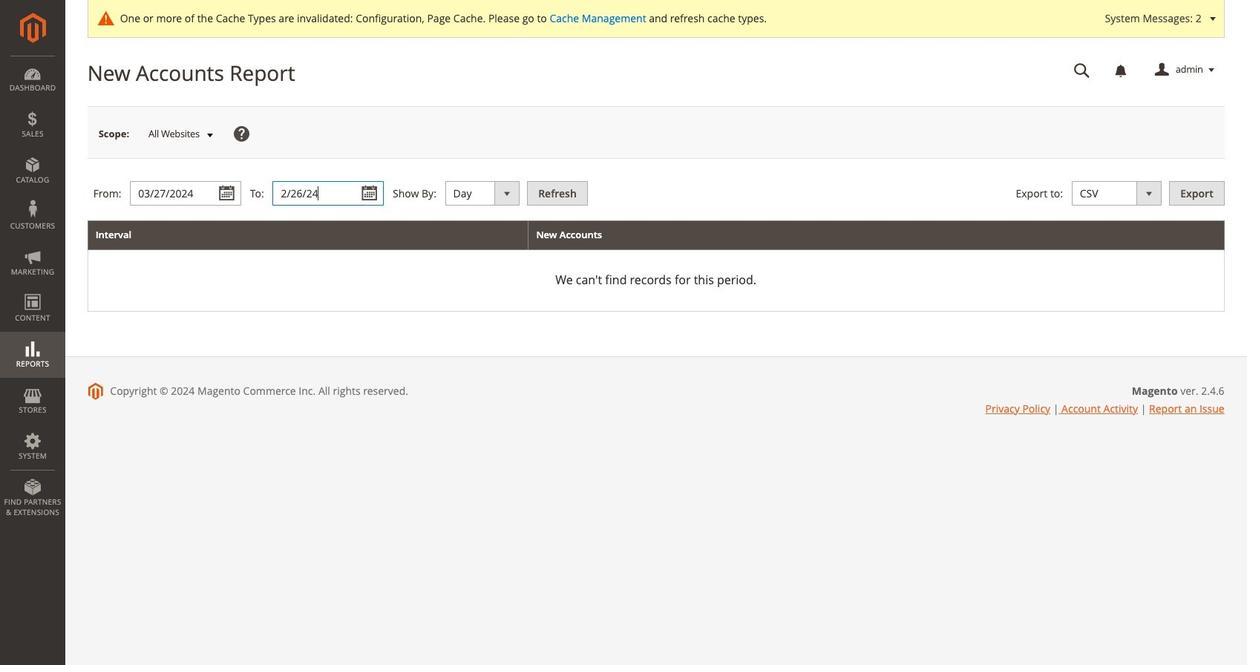 Task type: vqa. For each thing, say whether or not it's contained in the screenshot.
Magento Admin Panel icon
yes



Task type: locate. For each thing, give the bounding box(es) containing it.
menu bar
[[0, 56, 65, 525]]

magento admin panel image
[[20, 13, 46, 43]]

None text field
[[1064, 57, 1101, 83], [130, 181, 242, 206], [273, 181, 384, 206], [1064, 57, 1101, 83], [130, 181, 242, 206], [273, 181, 384, 206]]



